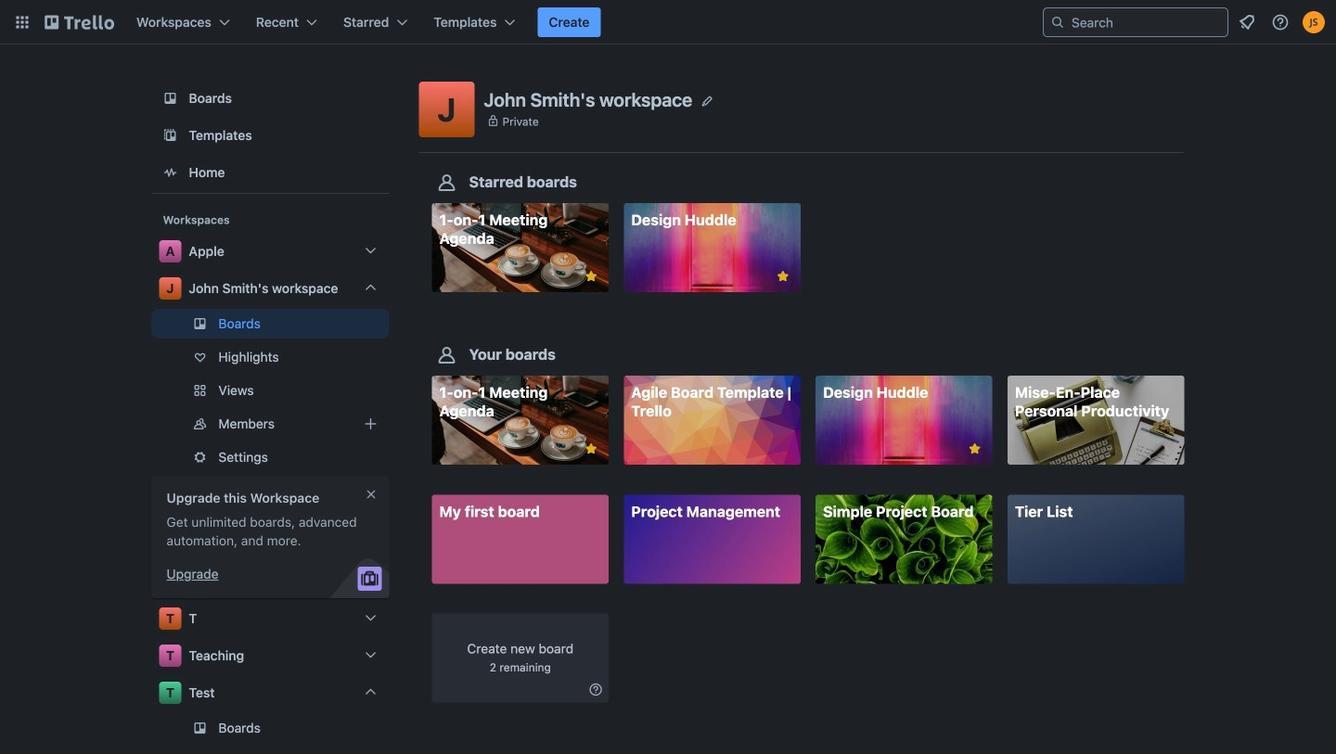 Task type: locate. For each thing, give the bounding box(es) containing it.
template board image
[[159, 124, 182, 147]]

board image
[[159, 87, 182, 110]]

home image
[[159, 162, 182, 184]]

1 click to unstar this board. it will be removed from your starred list. image from the left
[[583, 268, 600, 285]]

open information menu image
[[1272, 13, 1291, 32]]

2 click to unstar this board. it will be removed from your starred list. image from the left
[[775, 268, 792, 285]]

back to home image
[[45, 7, 114, 37]]

1 horizontal spatial click to unstar this board. it will be removed from your starred list. image
[[775, 268, 792, 285]]

click to unstar this board. it will be removed from your starred list. image
[[583, 268, 600, 285], [775, 268, 792, 285]]

sm image
[[587, 681, 605, 700]]

primary element
[[0, 0, 1337, 45]]

0 horizontal spatial click to unstar this board. it will be removed from your starred list. image
[[583, 268, 600, 285]]



Task type: describe. For each thing, give the bounding box(es) containing it.
0 notifications image
[[1237, 11, 1259, 33]]

add image
[[360, 413, 382, 435]]

john smith (johnsmith38824343) image
[[1304, 11, 1326, 33]]

click to unstar this board. it will be removed from your starred list. image
[[583, 441, 600, 458]]

search image
[[1051, 15, 1066, 30]]

Search field
[[1066, 9, 1228, 35]]



Task type: vqa. For each thing, say whether or not it's contained in the screenshot.
THE CREATE FROM TEMPLATE… icon to the bottom
no



